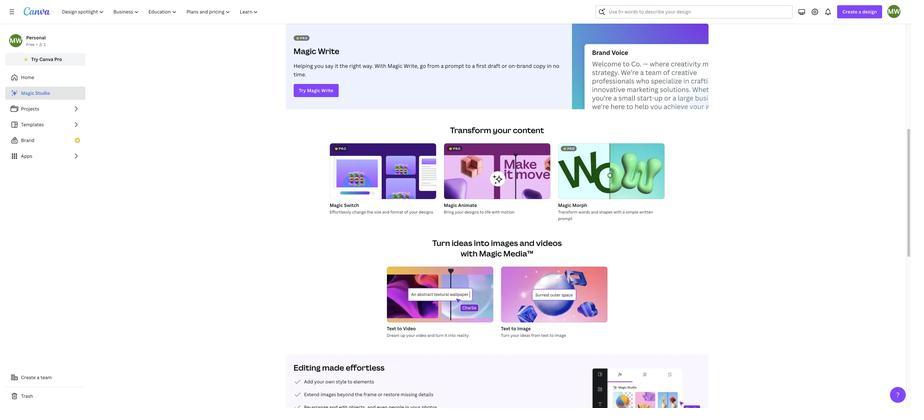 Task type: vqa. For each thing, say whether or not it's contained in the screenshot.
images
yes



Task type: describe. For each thing, give the bounding box(es) containing it.
try magic write
[[299, 87, 334, 94]]

made
[[322, 362, 344, 373]]

from inside the text to image turn your ideas from text to image
[[531, 333, 541, 339]]

free •
[[26, 42, 37, 47]]

magic inside turn ideas into images and videos with magic media™
[[479, 248, 502, 259]]

try magic write button
[[294, 84, 339, 97]]

pro group for magic animate
[[444, 143, 550, 199]]

magic inside magic animate bring your designs to life with motion
[[444, 202, 457, 208]]

switch
[[344, 202, 359, 208]]

right
[[349, 62, 361, 70]]

you
[[314, 62, 324, 70]]

say
[[325, 62, 334, 70]]

maria williams image
[[9, 34, 22, 47]]

try for try canva pro
[[31, 56, 38, 62]]

editing made effortless
[[294, 362, 385, 373]]

try canva pro
[[31, 56, 62, 62]]

designs inside magic switch effortlessly change the size and format of your designs
[[419, 209, 433, 215]]

add your own style to elements
[[304, 379, 374, 385]]

go
[[420, 62, 426, 70]]

video
[[403, 326, 416, 332]]

image
[[555, 333, 566, 339]]

trash link
[[5, 390, 85, 403]]

turn ideas into images and videos with magic media™
[[432, 238, 562, 259]]

up
[[401, 333, 406, 339]]

write,
[[404, 62, 419, 70]]

text for text to video
[[387, 326, 396, 332]]

missing
[[401, 392, 418, 398]]

templates
[[21, 121, 44, 128]]

transform your content
[[450, 125, 544, 136]]

•
[[36, 42, 37, 47]]

frame
[[364, 392, 377, 398]]

with
[[375, 62, 386, 70]]

group for text to video
[[387, 267, 493, 323]]

a inside dropdown button
[[859, 9, 862, 15]]

personal
[[26, 34, 46, 41]]

projects
[[21, 106, 39, 112]]

motion
[[501, 209, 515, 215]]

your inside the text to image turn your ideas from text to image
[[511, 333, 519, 339]]

reality
[[457, 333, 469, 339]]

create a team button
[[5, 371, 85, 384]]

size
[[374, 209, 381, 215]]

magic animate group
[[444, 143, 550, 216]]

shapes
[[599, 209, 613, 215]]

canva
[[39, 56, 53, 62]]

ideas inside the text to image turn your ideas from text to image
[[520, 333, 530, 339]]

team
[[41, 375, 52, 381]]

a right go
[[441, 62, 444, 70]]

effortlessly
[[330, 209, 351, 215]]

magic morph transform words and shapes with a simple written prompt
[[558, 202, 653, 222]]

trash
[[21, 393, 33, 400]]

magic left studio
[[21, 90, 34, 96]]

of
[[404, 209, 408, 215]]

animate
[[458, 202, 477, 208]]

write inside button
[[321, 87, 334, 94]]

effortless
[[346, 362, 385, 373]]

magic animate bring your designs to life with motion
[[444, 202, 515, 215]]

brand link
[[5, 134, 85, 147]]

or inside helping you say it the right way. with magic write, go from a prompt to a first draft or on-brand copy in no time.
[[502, 62, 507, 70]]

details
[[419, 392, 434, 398]]

text to image group
[[501, 267, 608, 339]]

create a design
[[843, 9, 877, 15]]

prompt inside helping you say it the right way. with magic write, go from a prompt to a first draft or on-brand copy in no time.
[[445, 62, 464, 70]]

home link
[[5, 71, 85, 84]]

0 vertical spatial transform
[[450, 125, 491, 136]]

magic switch image
[[330, 143, 436, 199]]

0 vertical spatial write
[[318, 46, 340, 56]]

dream
[[387, 333, 400, 339]]

change
[[352, 209, 366, 215]]

Search search field
[[609, 6, 780, 18]]

on-
[[509, 62, 517, 70]]

content
[[513, 125, 544, 136]]

text to image image
[[501, 267, 608, 323]]

first
[[476, 62, 487, 70]]

extend
[[304, 392, 320, 398]]

turn inside turn ideas into images and videos with magic media™
[[432, 238, 450, 249]]

magic switch group
[[330, 143, 436, 216]]

brand
[[517, 62, 532, 70]]

designs inside magic animate bring your designs to life with motion
[[465, 209, 479, 215]]

your left content
[[493, 125, 512, 136]]

in
[[547, 62, 552, 70]]

style
[[336, 379, 347, 385]]

mw button
[[888, 5, 901, 18]]

extend images beyond the frame or restore missing details
[[304, 392, 434, 398]]

written
[[640, 209, 653, 215]]

magic morph group
[[558, 143, 665, 222]]

pro for magic switch
[[339, 146, 346, 151]]

?
[[897, 391, 900, 400]]

magic switch effortlessly change the size and format of your designs
[[330, 202, 433, 215]]

group for text to image
[[501, 267, 608, 323]]

design
[[863, 9, 877, 15]]

a inside button
[[37, 375, 39, 381]]

add
[[304, 379, 313, 385]]

create for create a design
[[843, 9, 858, 15]]



Task type: locate. For each thing, give the bounding box(es) containing it.
1 group from the left
[[387, 267, 493, 323]]

1 vertical spatial ideas
[[520, 333, 530, 339]]

images inside list
[[321, 392, 336, 398]]

media™
[[504, 248, 534, 259]]

your inside list
[[314, 379, 324, 385]]

transform inside magic morph transform words and shapes with a simple written prompt
[[558, 209, 578, 215]]

pro inside magic switch group
[[339, 146, 346, 151]]

videos
[[536, 238, 562, 249]]

1 vertical spatial images
[[321, 392, 336, 398]]

magic animate image
[[444, 143, 550, 199]]

2 horizontal spatial pro group
[[558, 143, 665, 199]]

1 vertical spatial from
[[531, 333, 541, 339]]

2 pro group from the left
[[444, 143, 550, 199]]

text to video dream up your video and turn it into reality
[[387, 326, 469, 339]]

to right style
[[348, 379, 353, 385]]

try
[[31, 56, 38, 62], [299, 87, 306, 94]]

into down life
[[474, 238, 490, 249]]

your down image
[[511, 333, 519, 339]]

apps link
[[5, 150, 85, 163]]

with for magic morph transform words and shapes with a simple written prompt
[[614, 209, 622, 215]]

magic morph image
[[558, 143, 665, 199]]

magic write
[[294, 46, 340, 56]]

1 horizontal spatial text
[[501, 326, 511, 332]]

0 horizontal spatial text
[[387, 326, 396, 332]]

pro group for magic morph
[[558, 143, 665, 199]]

bring
[[444, 209, 454, 215]]

1 vertical spatial into
[[448, 333, 456, 339]]

pro group for magic switch
[[330, 143, 436, 199]]

restore
[[384, 392, 400, 398]]

0 horizontal spatial try
[[31, 56, 38, 62]]

1 horizontal spatial turn
[[501, 333, 510, 339]]

? button
[[890, 387, 906, 403]]

text
[[387, 326, 396, 332], [501, 326, 511, 332]]

with inside magic morph transform words and shapes with a simple written prompt
[[614, 209, 622, 215]]

a left first
[[472, 62, 475, 70]]

your right add
[[314, 379, 324, 385]]

1 vertical spatial create
[[21, 375, 36, 381]]

1 horizontal spatial the
[[355, 392, 363, 398]]

write down say on the left of page
[[321, 87, 334, 94]]

0 horizontal spatial designs
[[419, 209, 433, 215]]

designs
[[419, 209, 433, 215], [465, 209, 479, 215]]

create inside button
[[21, 375, 36, 381]]

from inside helping you say it the right way. with magic write, go from a prompt to a first draft or on-brand copy in no time.
[[428, 62, 440, 70]]

simple
[[626, 209, 639, 215]]

pro inside magic animate group
[[453, 146, 461, 151]]

prompt
[[445, 62, 464, 70], [558, 216, 573, 222]]

free
[[26, 42, 35, 47]]

designs down the animate
[[465, 209, 479, 215]]

magic inside helping you say it the right way. with magic write, go from a prompt to a first draft or on-brand copy in no time.
[[388, 62, 403, 70]]

0 horizontal spatial from
[[428, 62, 440, 70]]

own
[[326, 379, 335, 385]]

0 vertical spatial the
[[340, 62, 348, 70]]

0 horizontal spatial the
[[340, 62, 348, 70]]

the inside helping you say it the right way. with magic write, go from a prompt to a first draft or on-brand copy in no time.
[[340, 62, 348, 70]]

it right say on the left of page
[[335, 62, 338, 70]]

0 vertical spatial ideas
[[452, 238, 473, 249]]

1 vertical spatial or
[[378, 392, 383, 398]]

magic right with
[[388, 62, 403, 70]]

to inside 'text to video dream up your video and turn it into reality'
[[397, 326, 402, 332]]

0 horizontal spatial into
[[448, 333, 456, 339]]

your right of
[[409, 209, 418, 215]]

images
[[491, 238, 518, 249], [321, 392, 336, 398]]

prompt left first
[[445, 62, 464, 70]]

pro inside magic morph group
[[568, 146, 575, 151]]

pro for magic morph
[[568, 146, 575, 151]]

0 horizontal spatial create
[[21, 375, 36, 381]]

try left canva
[[31, 56, 38, 62]]

try canva pro button
[[5, 53, 85, 66]]

create a design button
[[838, 5, 883, 18]]

and
[[382, 209, 390, 215], [591, 209, 599, 215], [520, 238, 535, 249], [428, 333, 435, 339]]

try for try magic write
[[299, 87, 306, 94]]

maria williams image
[[888, 5, 901, 18], [888, 5, 901, 18]]

from right go
[[428, 62, 440, 70]]

ideas inside turn ideas into images and videos with magic media™
[[452, 238, 473, 249]]

0 vertical spatial into
[[474, 238, 490, 249]]

list
[[5, 87, 85, 163], [294, 378, 437, 408]]

1 horizontal spatial group
[[501, 267, 608, 323]]

brand
[[21, 137, 34, 143]]

0 vertical spatial create
[[843, 9, 858, 15]]

and left turn
[[428, 333, 435, 339]]

ideas
[[452, 238, 473, 249], [520, 333, 530, 339]]

create inside dropdown button
[[843, 9, 858, 15]]

way.
[[363, 62, 374, 70]]

create left design
[[843, 9, 858, 15]]

1 pro group from the left
[[330, 143, 436, 199]]

to left life
[[480, 209, 484, 215]]

and inside magic switch effortlessly change the size and format of your designs
[[382, 209, 390, 215]]

1
[[44, 42, 46, 47]]

1 horizontal spatial it
[[445, 333, 448, 339]]

1 horizontal spatial try
[[299, 87, 306, 94]]

or right frame
[[378, 392, 383, 398]]

into inside turn ideas into images and videos with magic media™
[[474, 238, 490, 249]]

life
[[485, 209, 491, 215]]

0 horizontal spatial it
[[335, 62, 338, 70]]

create left team
[[21, 375, 36, 381]]

from
[[428, 62, 440, 70], [531, 333, 541, 339]]

magic inside magic morph transform words and shapes with a simple written prompt
[[558, 202, 572, 208]]

text inside the text to image turn your ideas from text to image
[[501, 326, 511, 332]]

it
[[335, 62, 338, 70], [445, 333, 448, 339]]

1 vertical spatial write
[[321, 87, 334, 94]]

a inside magic morph transform words and shapes with a simple written prompt
[[623, 209, 625, 215]]

text inside 'text to video dream up your video and turn it into reality'
[[387, 326, 396, 332]]

1 designs from the left
[[419, 209, 433, 215]]

0 horizontal spatial pro group
[[330, 143, 436, 199]]

your right bring
[[455, 209, 464, 215]]

1 horizontal spatial list
[[294, 378, 437, 408]]

2 horizontal spatial with
[[614, 209, 622, 215]]

magic up 'effortlessly'
[[330, 202, 343, 208]]

0 horizontal spatial images
[[321, 392, 336, 398]]

magic inside button
[[307, 87, 320, 94]]

to up the up
[[397, 326, 402, 332]]

editing
[[294, 362, 321, 373]]

1 vertical spatial try
[[299, 87, 306, 94]]

beyond
[[337, 392, 354, 398]]

into
[[474, 238, 490, 249], [448, 333, 456, 339]]

0 vertical spatial or
[[502, 62, 507, 70]]

your down video
[[406, 333, 415, 339]]

3 pro group from the left
[[558, 143, 665, 199]]

2 group from the left
[[501, 267, 608, 323]]

1 horizontal spatial into
[[474, 238, 490, 249]]

to left first
[[466, 62, 471, 70]]

projects link
[[5, 102, 85, 116]]

magic down you
[[307, 87, 320, 94]]

1 vertical spatial the
[[367, 209, 373, 215]]

pro
[[54, 56, 62, 62]]

morph
[[573, 202, 588, 208]]

2 vertical spatial the
[[355, 392, 363, 398]]

1 horizontal spatial from
[[531, 333, 541, 339]]

the left size
[[367, 209, 373, 215]]

from left text
[[531, 333, 541, 339]]

0 vertical spatial it
[[335, 62, 338, 70]]

and inside magic morph transform words and shapes with a simple written prompt
[[591, 209, 599, 215]]

list containing add your own style to elements
[[294, 378, 437, 408]]

1 horizontal spatial ideas
[[520, 333, 530, 339]]

0 vertical spatial from
[[428, 62, 440, 70]]

magic left morph
[[558, 202, 572, 208]]

top level navigation element
[[58, 5, 264, 18]]

and right the words
[[591, 209, 599, 215]]

0 horizontal spatial prompt
[[445, 62, 464, 70]]

0 horizontal spatial or
[[378, 392, 383, 398]]

home
[[21, 74, 34, 80]]

1 vertical spatial prompt
[[558, 216, 573, 222]]

1 horizontal spatial transform
[[558, 209, 578, 215]]

text to video image
[[387, 267, 493, 323]]

images down the motion
[[491, 238, 518, 249]]

a left simple
[[623, 209, 625, 215]]

text up dream
[[387, 326, 396, 332]]

elements
[[354, 379, 374, 385]]

0 horizontal spatial with
[[461, 248, 478, 259]]

try down time.
[[299, 87, 306, 94]]

1 vertical spatial transform
[[558, 209, 578, 215]]

format
[[391, 209, 404, 215]]

to inside helping you say it the right way. with magic write, go from a prompt to a first draft or on-brand copy in no time.
[[466, 62, 471, 70]]

1 vertical spatial it
[[445, 333, 448, 339]]

magic up bring
[[444, 202, 457, 208]]

1 horizontal spatial with
[[492, 209, 500, 215]]

a left design
[[859, 9, 862, 15]]

and inside 'text to video dream up your video and turn it into reality'
[[428, 333, 435, 339]]

text for text to image
[[501, 326, 511, 332]]

prompt inside magic morph transform words and shapes with a simple written prompt
[[558, 216, 573, 222]]

create for create a team
[[21, 375, 36, 381]]

create
[[843, 9, 858, 15], [21, 375, 36, 381]]

into inside 'text to video dream up your video and turn it into reality'
[[448, 333, 456, 339]]

0 horizontal spatial transform
[[450, 125, 491, 136]]

prompt down morph
[[558, 216, 573, 222]]

create a team
[[21, 375, 52, 381]]

into left the reality
[[448, 333, 456, 339]]

draft
[[488, 62, 501, 70]]

0 horizontal spatial turn
[[432, 238, 450, 249]]

a left team
[[37, 375, 39, 381]]

templates link
[[5, 118, 85, 131]]

2 text from the left
[[501, 326, 511, 332]]

with
[[492, 209, 500, 215], [614, 209, 622, 215], [461, 248, 478, 259]]

with for turn ideas into images and videos with magic media™
[[461, 248, 478, 259]]

studio
[[35, 90, 50, 96]]

2 horizontal spatial the
[[367, 209, 373, 215]]

helping
[[294, 62, 313, 70]]

turn inside the text to image turn your ideas from text to image
[[501, 333, 510, 339]]

the for change
[[367, 209, 373, 215]]

1 horizontal spatial pro group
[[444, 143, 550, 199]]

1 horizontal spatial designs
[[465, 209, 479, 215]]

to
[[466, 62, 471, 70], [480, 209, 484, 215], [397, 326, 402, 332], [512, 326, 516, 332], [550, 333, 554, 339], [348, 379, 353, 385]]

images down own
[[321, 392, 336, 398]]

magic up the helping
[[294, 46, 316, 56]]

text to image turn your ideas from text to image
[[501, 326, 566, 339]]

magic left media™
[[479, 248, 502, 259]]

1 horizontal spatial images
[[491, 238, 518, 249]]

write up say on the left of page
[[318, 46, 340, 56]]

magic inside magic switch effortlessly change the size and format of your designs
[[330, 202, 343, 208]]

0 vertical spatial prompt
[[445, 62, 464, 70]]

group
[[387, 267, 493, 323], [501, 267, 608, 323]]

to left image
[[512, 326, 516, 332]]

maria williams element
[[9, 34, 22, 47]]

words
[[579, 209, 590, 215]]

text left image
[[501, 326, 511, 332]]

0 horizontal spatial group
[[387, 267, 493, 323]]

with inside turn ideas into images and videos with magic media™
[[461, 248, 478, 259]]

or left on-
[[502, 62, 507, 70]]

0 horizontal spatial list
[[5, 87, 85, 163]]

to inside list
[[348, 379, 353, 385]]

and inside turn ideas into images and videos with magic media™
[[520, 238, 535, 249]]

with inside magic animate bring your designs to life with motion
[[492, 209, 500, 215]]

1 vertical spatial turn
[[501, 333, 510, 339]]

apps
[[21, 153, 32, 159]]

image
[[517, 326, 531, 332]]

turn
[[436, 333, 444, 339]]

0 vertical spatial try
[[31, 56, 38, 62]]

no
[[553, 62, 560, 70]]

it right turn
[[445, 333, 448, 339]]

2 designs from the left
[[465, 209, 479, 215]]

it inside 'text to video dream up your video and turn it into reality'
[[445, 333, 448, 339]]

magic studio
[[21, 90, 50, 96]]

it inside helping you say it the right way. with magic write, go from a prompt to a first draft or on-brand copy in no time.
[[335, 62, 338, 70]]

1 horizontal spatial prompt
[[558, 216, 573, 222]]

text to video group
[[387, 267, 493, 339]]

to right text
[[550, 333, 554, 339]]

write
[[318, 46, 340, 56], [321, 87, 334, 94]]

your inside 'text to video dream up your video and turn it into reality'
[[406, 333, 415, 339]]

1 text from the left
[[387, 326, 396, 332]]

None search field
[[596, 5, 793, 18]]

designs right of
[[419, 209, 433, 215]]

and left videos
[[520, 238, 535, 249]]

the inside magic switch effortlessly change the size and format of your designs
[[367, 209, 373, 215]]

video
[[416, 333, 427, 339]]

a
[[859, 9, 862, 15], [441, 62, 444, 70], [472, 62, 475, 70], [623, 209, 625, 215], [37, 375, 39, 381]]

copy
[[533, 62, 546, 70]]

list containing magic studio
[[5, 87, 85, 163]]

the left right
[[340, 62, 348, 70]]

0 vertical spatial turn
[[432, 238, 450, 249]]

0 vertical spatial images
[[491, 238, 518, 249]]

the for it
[[340, 62, 348, 70]]

0 vertical spatial list
[[5, 87, 85, 163]]

magic
[[294, 46, 316, 56], [388, 62, 403, 70], [307, 87, 320, 94], [21, 90, 34, 96], [330, 202, 343, 208], [444, 202, 457, 208], [558, 202, 572, 208], [479, 248, 502, 259]]

helping you say it the right way. with magic write, go from a prompt to a first draft or on-brand copy in no time.
[[294, 62, 560, 78]]

the left frame
[[355, 392, 363, 398]]

pro for magic animate
[[453, 146, 461, 151]]

transform
[[450, 125, 491, 136], [558, 209, 578, 215]]

1 vertical spatial list
[[294, 378, 437, 408]]

images inside turn ideas into images and videos with magic media™
[[491, 238, 518, 249]]

magic studio link
[[5, 87, 85, 100]]

your inside magic switch effortlessly change the size and format of your designs
[[409, 209, 418, 215]]

time.
[[294, 71, 306, 78]]

1 horizontal spatial or
[[502, 62, 507, 70]]

pro group
[[330, 143, 436, 199], [444, 143, 550, 199], [558, 143, 665, 199]]

text
[[542, 333, 549, 339]]

and right size
[[382, 209, 390, 215]]

0 horizontal spatial ideas
[[452, 238, 473, 249]]

your inside magic animate bring your designs to life with motion
[[455, 209, 464, 215]]

to inside magic animate bring your designs to life with motion
[[480, 209, 484, 215]]

or
[[502, 62, 507, 70], [378, 392, 383, 398]]

1 horizontal spatial create
[[843, 9, 858, 15]]

the inside list
[[355, 392, 363, 398]]



